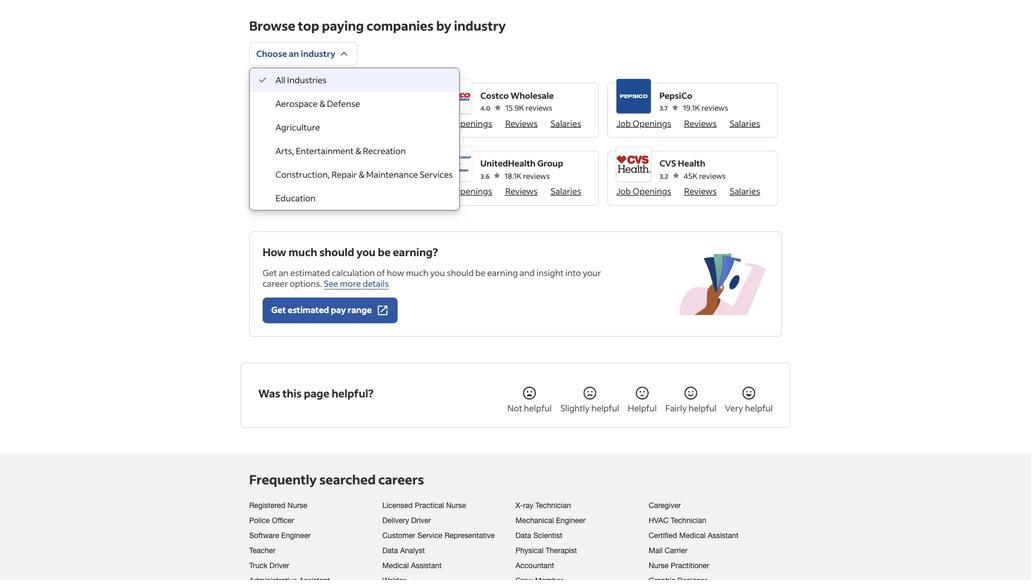 Task type: describe. For each thing, give the bounding box(es) containing it.
job openings for unitedhealth group
[[438, 186, 492, 197]]

openings down construction,
[[275, 186, 313, 197]]

scientist
[[534, 531, 563, 540]]

19.1k reviews
[[683, 103, 729, 113]]

job for starbucks
[[258, 118, 273, 129]]

helpful for not helpful
[[524, 403, 552, 414]]

how
[[263, 245, 286, 259]]

salaries link for costco wholesale
[[551, 118, 581, 129]]

data scientist link
[[516, 531, 563, 540]]

physical therapist
[[516, 546, 577, 555]]

police
[[249, 516, 270, 525]]

an for estimated
[[279, 267, 289, 278]]

mechanical engineer link
[[516, 516, 586, 525]]

accountant
[[516, 561, 554, 570]]

construction,
[[276, 169, 330, 180]]

3.9
[[301, 104, 311, 112]]

fairly
[[666, 403, 687, 414]]

reviews link for unitedhealth group
[[505, 186, 538, 197]]

costco wholesale
[[481, 90, 554, 101]]

reviews for pepsico
[[685, 118, 717, 129]]

0 horizontal spatial nurse
[[288, 501, 308, 510]]

your
[[583, 267, 601, 278]]

by
[[436, 17, 451, 34]]

1 vertical spatial medical
[[383, 561, 409, 570]]

4.0
[[481, 104, 491, 112]]

0 vertical spatial you
[[357, 245, 376, 259]]

see more details
[[324, 278, 389, 289]]

was
[[258, 386, 280, 400]]

maintenance
[[366, 169, 418, 180]]

2 horizontal spatial nurse
[[649, 561, 669, 570]]

customer service representative
[[383, 531, 495, 540]]

costco wholesale link
[[481, 89, 554, 102]]

estimated inside get an estimated calculation of how much you should be earning and insight into your career options.
[[290, 267, 330, 278]]

practical
[[415, 501, 444, 510]]

0 vertical spatial medical
[[679, 531, 706, 540]]

entertainment
[[296, 145, 354, 156]]

choose
[[256, 48, 287, 59]]

ray
[[523, 501, 534, 510]]

officer
[[272, 516, 294, 525]]

into
[[566, 267, 581, 278]]

and
[[520, 267, 535, 278]]

this
[[283, 386, 302, 400]]

hvac technician link
[[649, 516, 707, 525]]

licensed practical nurse
[[383, 501, 466, 510]]

cvs
[[660, 158, 676, 169]]

job for unitedhealth group
[[438, 186, 452, 197]]

63.1k reviews is rated 3.9 out of 5 stars figure
[[301, 102, 372, 113]]

1 vertical spatial estimated
[[288, 304, 329, 315]]

cvs health
[[660, 158, 706, 169]]

industries
[[287, 74, 327, 85]]

openings for cvs health
[[633, 186, 672, 197]]

data for data scientist
[[516, 531, 531, 540]]

analyst
[[400, 546, 425, 555]]

0 horizontal spatial assistant
[[411, 561, 442, 570]]

fairly helpful
[[666, 403, 717, 414]]

salaries link for pepsico
[[730, 118, 761, 129]]

calculation
[[332, 267, 375, 278]]

openings for unitedhealth group
[[454, 186, 492, 197]]

browse top paying companies by industry
[[249, 17, 506, 34]]

get for get estimated pay range
[[271, 304, 286, 315]]

driver for truck driver
[[270, 561, 289, 570]]

19.1k reviews is rated 3.7 out of 5 stars figure
[[660, 102, 729, 113]]

unitedhealth group
[[481, 158, 563, 169]]

mail
[[649, 546, 663, 555]]

health
[[678, 158, 706, 169]]

salaries for pepsico
[[730, 118, 761, 129]]

caregiver link
[[649, 501, 681, 510]]

salaries link for cvs health
[[730, 186, 761, 197]]

data analyst
[[383, 546, 425, 555]]

get for get an estimated calculation of how much you should be earning and insight into your career options.
[[263, 267, 277, 278]]

reviews for pepsico
[[702, 103, 729, 113]]

job openings for pepsico
[[617, 118, 672, 129]]

physical
[[516, 546, 544, 555]]

industry inside popup button
[[301, 48, 336, 59]]

job openings link for pepsico
[[617, 118, 672, 129]]

software engineer link
[[249, 531, 311, 540]]

openings for costco wholesale
[[454, 118, 492, 129]]

careers
[[378, 471, 424, 488]]

mail carrier link
[[649, 546, 688, 555]]

frequently searched careers
[[249, 471, 424, 488]]

choose an industry
[[256, 48, 336, 59]]

job openings for costco wholesale
[[438, 118, 492, 129]]

job openings for cvs health
[[617, 186, 672, 197]]

mechanical
[[516, 516, 554, 525]]

starbucks
[[301, 90, 343, 101]]

pepsico
[[660, 90, 693, 101]]

reviews for unitedhealth group
[[505, 186, 538, 197]]

job openings link down construction,
[[258, 186, 313, 197]]

accountant link
[[516, 561, 554, 570]]

salaries for unitedhealth group
[[551, 186, 581, 197]]

cvs health link
[[660, 157, 726, 170]]

defense
[[327, 98, 360, 109]]

232.1k
[[325, 171, 347, 181]]

range
[[348, 304, 372, 315]]

all industries
[[276, 74, 327, 85]]

45k reviews is rated 3.2 out of 5 stars figure
[[660, 170, 726, 181]]

police officer link
[[249, 516, 294, 525]]

customer
[[383, 531, 416, 540]]

options.
[[290, 278, 322, 289]]

63.1k
[[326, 103, 344, 113]]

1 horizontal spatial nurse
[[446, 501, 466, 510]]

45k
[[684, 171, 698, 181]]

reviews for cvs health
[[685, 186, 717, 197]]

salaries for cvs health
[[730, 186, 761, 197]]

232.1k reviews is rated 3.5 out of 5 stars figure
[[301, 170, 376, 181]]

data for data analyst
[[383, 546, 398, 555]]

browse
[[249, 17, 295, 34]]

driver for delivery driver
[[411, 516, 431, 525]]

job for cvs health
[[617, 186, 631, 197]]

helpful?
[[332, 386, 374, 400]]

job openings link for costco wholesale
[[438, 118, 492, 129]]

group
[[537, 158, 563, 169]]

of
[[377, 267, 385, 278]]

0 horizontal spatial much
[[289, 245, 317, 259]]

delivery
[[383, 516, 409, 525]]

x-
[[516, 501, 523, 510]]

& for entertainment
[[356, 145, 361, 156]]

0 vertical spatial should
[[320, 245, 354, 259]]

engineer for mechanical engineer
[[556, 516, 586, 525]]

truck
[[249, 561, 268, 570]]

job openings for starbucks
[[258, 118, 313, 129]]

18.1k reviews
[[505, 171, 550, 181]]

should inside get an estimated calculation of how much you should be earning and insight into your career options.
[[447, 267, 474, 278]]

services
[[420, 169, 453, 180]]

1 horizontal spatial technician
[[671, 516, 707, 525]]

cvs health image
[[617, 147, 651, 181]]



Task type: vqa. For each thing, say whether or not it's contained in the screenshot.


Task type: locate. For each thing, give the bounding box(es) containing it.
was this page helpful?
[[258, 386, 374, 400]]

education
[[276, 193, 316, 204]]

0 vertical spatial get
[[263, 267, 277, 278]]

job openings down 4.0
[[438, 118, 492, 129]]

0 horizontal spatial should
[[320, 245, 354, 259]]

1 horizontal spatial should
[[447, 267, 474, 278]]

assistant up 'practitioner'
[[708, 531, 739, 540]]

job down costco wholesale image on the top left of page
[[438, 118, 452, 129]]

1 vertical spatial engineer
[[281, 531, 311, 540]]

much right how on the left of page
[[289, 245, 317, 259]]

certified medical assistant
[[649, 531, 739, 540]]

an right choose
[[289, 48, 299, 59]]

teacher link
[[249, 546, 276, 555]]

nurse
[[288, 501, 308, 510], [446, 501, 466, 510], [649, 561, 669, 570]]

wholesale
[[511, 90, 554, 101]]

job openings link down 3.2
[[617, 186, 672, 197]]

an down how on the left of page
[[279, 267, 289, 278]]

starbucks image
[[258, 79, 293, 113]]

salary image
[[677, 245, 769, 323]]

data analyst link
[[383, 546, 425, 555]]

unitedhealth group link
[[481, 157, 563, 170]]

certified
[[649, 531, 677, 540]]

0 vertical spatial &
[[320, 98, 325, 109]]

0 vertical spatial an
[[289, 48, 299, 59]]

reviews link for pepsico
[[685, 118, 717, 129]]

registered
[[249, 501, 285, 510]]

should up the calculation
[[320, 245, 354, 259]]

insight
[[537, 267, 564, 278]]

data up physical
[[516, 531, 531, 540]]

an
[[289, 48, 299, 59], [279, 267, 289, 278]]

1 vertical spatial technician
[[671, 516, 707, 525]]

medical down data analyst
[[383, 561, 409, 570]]

job openings down aerospace
[[258, 118, 313, 129]]

an inside get an estimated calculation of how much you should be earning and insight into your career options.
[[279, 267, 289, 278]]

helpful
[[524, 403, 552, 414], [592, 403, 619, 414], [689, 403, 717, 414], [745, 403, 773, 414]]

nurse practitioner link
[[649, 561, 710, 570]]

nurse right practical
[[446, 501, 466, 510]]

helpful for fairly helpful
[[689, 403, 717, 414]]

x-ray technician
[[516, 501, 571, 510]]

1 vertical spatial assistant
[[411, 561, 442, 570]]

15.9k reviews is rated 4.0 out of 5 stars figure
[[481, 102, 554, 113]]

reviews link for costco wholesale
[[505, 118, 538, 129]]

reviews for costco wholesale
[[526, 103, 553, 113]]

driver down licensed practical nurse link
[[411, 516, 431, 525]]

mail carrier
[[649, 546, 688, 555]]

nurse up officer
[[288, 501, 308, 510]]

job openings link down 4.0
[[438, 118, 492, 129]]

job down services
[[438, 186, 452, 197]]

list box
[[250, 68, 459, 210]]

reviews right the 19.1k
[[702, 103, 729, 113]]

job openings
[[258, 118, 313, 129], [438, 118, 492, 129], [617, 118, 672, 129], [258, 186, 313, 197], [438, 186, 492, 197], [617, 186, 672, 197]]

software engineer
[[249, 531, 311, 540]]

reviews down group
[[523, 171, 550, 181]]

1 vertical spatial should
[[447, 267, 474, 278]]

0 vertical spatial industry
[[454, 17, 506, 34]]

licensed practical nurse link
[[383, 501, 466, 510]]

job openings link down '3.7'
[[617, 118, 672, 129]]

reviews down "wholesale" at the top of page
[[526, 103, 553, 113]]

0 vertical spatial much
[[289, 245, 317, 259]]

reviews right "45k"
[[699, 171, 726, 181]]

you down "earning?"
[[430, 267, 445, 278]]

0 horizontal spatial medical
[[383, 561, 409, 570]]

technician up certified medical assistant
[[671, 516, 707, 525]]

helpful
[[628, 403, 657, 414]]

you inside get an estimated calculation of how much you should be earning and insight into your career options.
[[430, 267, 445, 278]]

be
[[378, 245, 391, 259], [476, 267, 486, 278]]

technician
[[536, 501, 571, 510], [671, 516, 707, 525]]

much down "earning?"
[[406, 267, 429, 278]]

18.1k reviews is rated 3.6 out of 5 stars figure
[[481, 170, 563, 181]]

1 vertical spatial much
[[406, 267, 429, 278]]

unitedhealth group image
[[438, 147, 472, 181]]

technician up mechanical engineer link
[[536, 501, 571, 510]]

1 vertical spatial an
[[279, 267, 289, 278]]

career
[[263, 278, 288, 289]]

1 vertical spatial data
[[383, 546, 398, 555]]

salaries for costco wholesale
[[551, 118, 581, 129]]

engineer for software engineer
[[281, 531, 311, 540]]

reviews link down 45k reviews
[[685, 186, 717, 197]]

0 horizontal spatial driver
[[270, 561, 289, 570]]

medical assistant
[[383, 561, 442, 570]]

aerospace
[[276, 98, 318, 109]]

0 vertical spatial technician
[[536, 501, 571, 510]]

job openings down 3.2
[[617, 186, 672, 197]]

0 horizontal spatial you
[[357, 245, 376, 259]]

get estimated pay range
[[271, 304, 372, 315]]

data down the customer
[[383, 546, 398, 555]]

1 horizontal spatial assistant
[[708, 531, 739, 540]]

mechanical engineer
[[516, 516, 586, 525]]

how
[[387, 267, 404, 278]]

helpful right not
[[524, 403, 552, 414]]

salaries link
[[551, 118, 581, 129], [730, 118, 761, 129], [551, 186, 581, 197], [730, 186, 761, 197]]

job down cvs health image
[[617, 186, 631, 197]]

see more details link
[[324, 278, 389, 290]]

& up the construction, repair & maintenance services
[[356, 145, 361, 156]]

0 vertical spatial assistant
[[708, 531, 739, 540]]

0 vertical spatial engineer
[[556, 516, 586, 525]]

industry right by
[[454, 17, 506, 34]]

industry up industries
[[301, 48, 336, 59]]

medical assistant link
[[383, 561, 442, 570]]

top
[[298, 17, 319, 34]]

companies
[[367, 17, 434, 34]]

3.2
[[660, 172, 669, 180]]

certified medical assistant link
[[649, 531, 739, 540]]

paying
[[322, 17, 364, 34]]

reviews down 18.1k reviews is rated 3.6 out of 5 stars figure
[[505, 186, 538, 197]]

1 horizontal spatial driver
[[411, 516, 431, 525]]

0 horizontal spatial technician
[[536, 501, 571, 510]]

job openings down '3.7'
[[617, 118, 672, 129]]

0 vertical spatial data
[[516, 531, 531, 540]]

medical
[[679, 531, 706, 540], [383, 561, 409, 570]]

truck driver link
[[249, 561, 289, 570]]

helpful right fairly
[[689, 403, 717, 414]]

openings down 4.0
[[454, 118, 492, 129]]

job openings down construction,
[[258, 186, 313, 197]]

reviews for starbucks
[[345, 103, 372, 113]]

job openings link for starbucks
[[258, 118, 313, 129]]

be up 'of'
[[378, 245, 391, 259]]

openings down '3.7'
[[633, 118, 672, 129]]

all industries option
[[250, 68, 459, 92]]

nurse down the mail
[[649, 561, 669, 570]]

arts, entertainment & recreation
[[276, 145, 406, 156]]

1 horizontal spatial medical
[[679, 531, 706, 540]]

reviews link
[[505, 118, 538, 129], [685, 118, 717, 129], [505, 186, 538, 197], [685, 186, 717, 197]]

job openings link for unitedhealth group
[[438, 186, 492, 197]]

aerospace & defense
[[276, 98, 360, 109]]

reviews link for cvs health
[[685, 186, 717, 197]]

an for industry
[[289, 48, 299, 59]]

reviews link down 15.9k reviews is rated 4.0 out of 5 stars figure
[[505, 118, 538, 129]]

0 horizontal spatial be
[[378, 245, 391, 259]]

1 horizontal spatial much
[[406, 267, 429, 278]]

reviews for cvs health
[[699, 171, 726, 181]]

choose an industry button
[[249, 42, 358, 66]]

much
[[289, 245, 317, 259], [406, 267, 429, 278]]

1 vertical spatial &
[[356, 145, 361, 156]]

reviews for unitedhealth group
[[523, 171, 550, 181]]

engineer
[[556, 516, 586, 525], [281, 531, 311, 540]]

job down pepsico 'image'
[[617, 118, 631, 129]]

& for repair
[[359, 169, 365, 180]]

1 vertical spatial be
[[476, 267, 486, 278]]

all
[[276, 74, 286, 85]]

openings down 3.6 at top
[[454, 186, 492, 197]]

frequently
[[249, 471, 317, 488]]

1 vertical spatial you
[[430, 267, 445, 278]]

reviews link down the 19.1k reviews
[[685, 118, 717, 129]]

unitedhealth
[[481, 158, 536, 169]]

3.6
[[481, 172, 490, 180]]

job for costco wholesale
[[438, 118, 452, 129]]

engineer up scientist
[[556, 516, 586, 525]]

0 horizontal spatial industry
[[301, 48, 336, 59]]

reviews down 45k reviews
[[685, 186, 717, 197]]

1 vertical spatial industry
[[301, 48, 336, 59]]

1 horizontal spatial you
[[430, 267, 445, 278]]

driver right truck on the bottom left of page
[[270, 561, 289, 570]]

costco
[[481, 90, 509, 101]]

4 helpful from the left
[[745, 403, 773, 414]]

physical therapist link
[[516, 546, 577, 555]]

reviews for costco wholesale
[[505, 118, 538, 129]]

job openings down 3.6 at top
[[438, 186, 492, 197]]

not helpful
[[508, 403, 552, 414]]

45k reviews
[[684, 171, 726, 181]]

1 vertical spatial get
[[271, 304, 286, 315]]

mcdonald's image
[[258, 147, 293, 181]]

job down mcdonald's image
[[258, 186, 273, 197]]

estimated down options.
[[288, 304, 329, 315]]

get inside get an estimated calculation of how much you should be earning and insight into your career options.
[[263, 267, 277, 278]]

63.1k reviews
[[326, 103, 372, 113]]

1 helpful from the left
[[524, 403, 552, 414]]

reviews right 232.1k
[[349, 171, 376, 181]]

assistant down "analyst"
[[411, 561, 442, 570]]

get
[[263, 267, 277, 278], [271, 304, 286, 315]]

1 horizontal spatial industry
[[454, 17, 506, 34]]

3.5
[[301, 172, 310, 180]]

pepsico image
[[617, 79, 651, 113]]

arts,
[[276, 145, 294, 156]]

3 helpful from the left
[[689, 403, 717, 414]]

reviews right 63.1k
[[345, 103, 372, 113]]

salaries
[[551, 118, 581, 129], [730, 118, 761, 129], [551, 186, 581, 197], [730, 186, 761, 197]]

helpful right slightly
[[592, 403, 619, 414]]

get down career
[[271, 304, 286, 315]]

x-ray technician link
[[516, 501, 571, 510]]

pay
[[331, 304, 346, 315]]

helpful right very
[[745, 403, 773, 414]]

driver
[[411, 516, 431, 525], [270, 561, 289, 570]]

0 vertical spatial estimated
[[290, 267, 330, 278]]

job down starbucks image
[[258, 118, 273, 129]]

helpful for slightly helpful
[[592, 403, 619, 414]]

costco wholesale image
[[438, 79, 472, 113]]

job openings link down 3.6 at top
[[438, 186, 492, 197]]

software
[[249, 531, 279, 540]]

1 horizontal spatial engineer
[[556, 516, 586, 525]]

an inside popup button
[[289, 48, 299, 59]]

much inside get an estimated calculation of how much you should be earning and insight into your career options.
[[406, 267, 429, 278]]

2 vertical spatial &
[[359, 169, 365, 180]]

job openings link for cvs health
[[617, 186, 672, 197]]

engineer down officer
[[281, 531, 311, 540]]

openings down 3.2
[[633, 186, 672, 197]]

reviews down the 19.1k reviews
[[685, 118, 717, 129]]

job for pepsico
[[617, 118, 631, 129]]

should left earning
[[447, 267, 474, 278]]

hvac
[[649, 516, 669, 525]]

3.7
[[660, 104, 668, 112]]

reviews down 15.9k reviews is rated 4.0 out of 5 stars figure
[[505, 118, 538, 129]]

job openings link down aerospace
[[258, 118, 313, 129]]

1 vertical spatial driver
[[270, 561, 289, 570]]

see
[[324, 278, 338, 289]]

list box containing all industries
[[250, 68, 459, 210]]

get down how on the left of page
[[263, 267, 277, 278]]

openings down '3.9'
[[275, 118, 313, 129]]

1 horizontal spatial be
[[476, 267, 486, 278]]

& right repair
[[359, 169, 365, 180]]

1 horizontal spatial data
[[516, 531, 531, 540]]

representative
[[445, 531, 495, 540]]

police officer
[[249, 516, 294, 525]]

get estimated pay range link
[[263, 298, 398, 323]]

be left earning
[[476, 267, 486, 278]]

caregiver
[[649, 501, 681, 510]]

0 horizontal spatial engineer
[[281, 531, 311, 540]]

helpful for very helpful
[[745, 403, 773, 414]]

0 horizontal spatial data
[[383, 546, 398, 555]]

be inside get an estimated calculation of how much you should be earning and insight into your career options.
[[476, 267, 486, 278]]

reviews link down 18.1k reviews is rated 3.6 out of 5 stars figure
[[505, 186, 538, 197]]

& left 63.1k
[[320, 98, 325, 109]]

estimated right career
[[290, 267, 330, 278]]

very helpful
[[725, 403, 773, 414]]

15.9k reviews
[[506, 103, 553, 113]]

0 vertical spatial be
[[378, 245, 391, 259]]

you up the calculation
[[357, 245, 376, 259]]

0 vertical spatial driver
[[411, 516, 431, 525]]

2 helpful from the left
[[592, 403, 619, 414]]

openings for starbucks
[[275, 118, 313, 129]]

openings for pepsico
[[633, 118, 672, 129]]

18.1k
[[505, 171, 522, 181]]

registered nurse
[[249, 501, 308, 510]]

medical down hvac technician
[[679, 531, 706, 540]]

data scientist
[[516, 531, 563, 540]]

salaries link for unitedhealth group
[[551, 186, 581, 197]]



